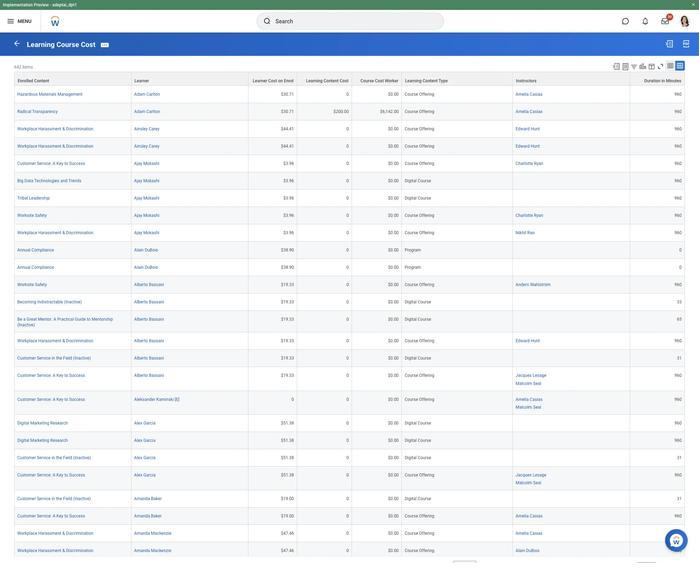 Task type: locate. For each thing, give the bounding box(es) containing it.
service: for amanda
[[37, 514, 52, 519]]

5 customer service: a key to success link from the top
[[17, 513, 85, 519]]

2 program from the top
[[405, 265, 421, 270]]

content inside learning content cost popup button
[[324, 78, 339, 83]]

justify image
[[6, 17, 15, 25]]

learning right worker
[[405, 78, 422, 83]]

edward for edward hunt "link" for 12th row from the bottom
[[516, 339, 530, 344]]

learning course cost main content
[[0, 33, 699, 563]]

key for ajay mokashi
[[56, 161, 63, 166]]

alain dubois
[[134, 248, 158, 253], [134, 265, 158, 270], [516, 549, 540, 554]]

0 vertical spatial program element
[[405, 246, 421, 253]]

1 vertical spatial $47.46
[[281, 549, 294, 554]]

9 course offering from the top
[[405, 339, 434, 344]]

1 vertical spatial alain dubois link
[[134, 264, 158, 270]]

4 960 from the top
[[675, 144, 682, 149]]

ajay mokashi link
[[134, 160, 159, 166], [134, 177, 159, 183], [134, 194, 159, 201], [134, 212, 159, 218], [134, 229, 159, 235]]

cell for 24th row from the top
[[513, 491, 630, 508]]

1 field from the top
[[63, 356, 72, 361]]

0 vertical spatial amanda mackenzie link
[[134, 530, 171, 536]]

2 vertical spatial customer service in the field (inactive) link
[[17, 495, 91, 502]]

5 offering from the top
[[419, 161, 434, 166]]

1 vertical spatial annual compliance link
[[17, 264, 54, 270]]

1 vertical spatial charlotte
[[516, 213, 533, 218]]

0 vertical spatial charlotte
[[516, 161, 533, 166]]

safety down the leadership
[[35, 213, 47, 218]]

0 vertical spatial edward
[[516, 126, 530, 131]]

edward hunt for edward hunt "link" associated with 24th row from the bottom of the learning course cost main content
[[516, 126, 540, 131]]

learning right previous page icon
[[27, 40, 55, 49]]

1 vertical spatial malcolm seal
[[516, 405, 541, 410]]

garcia for sixth row from the bottom of the learning course cost main content
[[143, 456, 156, 460]]

wahlström
[[530, 282, 551, 287]]

bassani for becoming indistractable (inactive)
[[149, 300, 164, 305]]

5 service: from the top
[[37, 514, 52, 519]]

adam carlton link for hazardous materials management
[[134, 90, 160, 97]]

2 cell from the top
[[513, 190, 630, 207]]

2 jacques lesage link from the top
[[516, 471, 546, 478]]

0 vertical spatial malcolm
[[516, 381, 532, 386]]

1 vertical spatial amanda mackenzie link
[[134, 547, 171, 554]]

course offering for course offering element corresponding to first ainsley carey link from the bottom
[[405, 144, 434, 149]]

1 $51.38 from the top
[[281, 421, 294, 426]]

garcia for 23th row from the top of the learning course cost main content
[[143, 473, 156, 478]]

0 vertical spatial program
[[405, 248, 421, 253]]

2 ajay mokashi link from the top
[[134, 177, 159, 183]]

$44.41 for 2nd ainsley carey link from the bottom of the learning course cost main content
[[281, 126, 294, 131]]

1 vertical spatial the
[[56, 456, 62, 460]]

digital course for 6th digital course element from the top of the learning course cost main content
[[405, 421, 431, 426]]

1 vertical spatial ainsley carey
[[134, 144, 159, 149]]

2 amelia casias from the top
[[516, 109, 543, 114]]

4 ajay mokashi from the top
[[134, 213, 159, 218]]

offering for 2nd course offering element from the bottom
[[419, 531, 434, 536]]

compliance for 12th row annual compliance link
[[31, 265, 54, 270]]

worksite safety link down tribal leadership
[[17, 212, 47, 218]]

$30.71
[[281, 92, 294, 97], [281, 109, 294, 114]]

13 course offering from the top
[[405, 514, 434, 519]]

960 for 9th row from the top of the learning course cost main content
[[675, 213, 682, 218]]

4 amanda from the top
[[134, 549, 150, 554]]

becoming indistractable (inactive) link
[[17, 298, 82, 305]]

learning for learning course cost
[[27, 40, 55, 49]]

$3.96 for customer service: a key to success
[[283, 161, 294, 166]]

discrimination for 'amanda mackenzie' link for amelia casias
[[66, 531, 93, 536]]

course offering for 15th course offering element from the top of the learning course cost main content
[[405, 549, 434, 554]]

13 offering from the top
[[419, 514, 434, 519]]

worksite up becoming
[[17, 282, 34, 287]]

1 vertical spatial adam carlton
[[134, 109, 160, 114]]

1 alberto bassani link from the top
[[134, 281, 164, 287]]

1 lesage from the top
[[533, 373, 546, 378]]

in inside popup button
[[662, 78, 665, 83]]

course offering for course offering element corresponding to alex garcia 'link' associated with 23th row from the top of the learning course cost main content
[[405, 473, 434, 478]]

14 course offering from the top
[[405, 531, 434, 536]]

notifications large image
[[642, 18, 649, 25]]

2 adam from the top
[[134, 109, 145, 114]]

customer service: a key to success for alex
[[17, 473, 85, 478]]

menu banner
[[0, 0, 699, 33]]

0 vertical spatial malcolm seal
[[516, 381, 541, 386]]

1 vertical spatial edward
[[516, 144, 530, 149]]

casias inside "items selected" list
[[530, 397, 543, 402]]

amanda mackenzie link
[[134, 530, 171, 536], [134, 547, 171, 554]]

ainsley
[[134, 126, 148, 131], [134, 144, 148, 149]]

program element
[[405, 246, 421, 253], [405, 264, 421, 270]]

960 for 23th row from the top of the learning course cost main content
[[675, 473, 682, 478]]

service
[[37, 356, 51, 361], [37, 456, 51, 460], [37, 497, 51, 502]]

0 vertical spatial ainsley
[[134, 126, 148, 131]]

0 horizontal spatial learning
[[27, 40, 55, 49]]

1 learner from the left
[[135, 78, 149, 83]]

amanda
[[134, 497, 150, 502], [134, 514, 150, 519], [134, 531, 150, 536], [134, 549, 150, 554]]

1 vertical spatial ainsley carey link
[[134, 142, 159, 149]]

10 960 from the top
[[675, 282, 682, 287]]

course offering for course offering element related to ajay mokashi link associated with customer service: a key to success
[[405, 161, 434, 166]]

alain dubois for topmost the alain dubois link
[[134, 248, 158, 253]]

alberto for workplace harassment & discrimination
[[134, 339, 148, 344]]

alberto bassani link for worksite safety
[[134, 281, 164, 287]]

1 bassani from the top
[[149, 282, 164, 287]]

1 alex garcia link from the top
[[134, 419, 156, 426]]

to for aleksander kaminski [e]
[[64, 397, 68, 402]]

transparency
[[32, 109, 58, 114]]

learning course cost
[[27, 40, 95, 49]]

30 button
[[657, 13, 673, 29]]

2 lesage from the top
[[533, 473, 546, 478]]

$51.38 for alex garcia 'link' for 21th row
[[281, 438, 294, 443]]

2 vertical spatial edward
[[516, 339, 530, 344]]

960
[[675, 92, 682, 97], [675, 109, 682, 114], [675, 126, 682, 131], [675, 144, 682, 149], [675, 161, 682, 166], [675, 178, 682, 183], [675, 196, 682, 201], [675, 213, 682, 218], [675, 230, 682, 235], [675, 282, 682, 287], [675, 339, 682, 344], [675, 373, 682, 378], [675, 397, 682, 402], [675, 421, 682, 426], [675, 438, 682, 443], [675, 473, 682, 478], [675, 514, 682, 519], [675, 531, 682, 536], [675, 549, 682, 554]]

customer service: a key to success for aleksander
[[17, 397, 85, 402]]

mentorship
[[92, 317, 113, 322]]

1 vertical spatial jacques lesage
[[516, 473, 546, 478]]

on
[[278, 78, 283, 83]]

1 vertical spatial baker
[[151, 514, 162, 519]]

1 vertical spatial $30.71
[[281, 109, 294, 114]]

0 vertical spatial digital marketing research
[[17, 421, 68, 426]]

0 vertical spatial ryan
[[534, 161, 543, 166]]

learning right enrol
[[306, 78, 323, 83]]

a inside be a great mentor: a practical guide to mentorship (inactive)
[[53, 317, 56, 322]]

1 customer service: a key to success from the top
[[17, 161, 85, 166]]

1 compliance from the top
[[31, 248, 54, 253]]

1 vertical spatial adam carlton link
[[134, 108, 160, 114]]

6 digital course from the top
[[405, 421, 431, 426]]

65
[[677, 317, 682, 322]]

worksite safety down tribal leadership
[[17, 213, 47, 218]]

digital marketing research for 21th row
[[17, 438, 68, 443]]

success for aleksander kaminski [e]
[[69, 397, 85, 402]]

1 vertical spatial edward hunt link
[[516, 142, 540, 149]]

$38.90
[[281, 248, 294, 253], [281, 265, 294, 270]]

2 digital marketing research from the top
[[17, 438, 68, 443]]

2 jacques from the top
[[516, 473, 532, 478]]

cost
[[81, 40, 95, 49], [268, 78, 277, 83], [340, 78, 348, 83], [375, 78, 384, 83]]

alex
[[134, 421, 142, 426], [134, 438, 142, 443], [134, 456, 142, 460], [134, 473, 142, 478]]

worksite down tribal
[[17, 213, 34, 218]]

course
[[56, 40, 79, 49], [360, 78, 374, 83], [405, 92, 418, 97], [405, 109, 418, 114], [405, 126, 418, 131], [405, 144, 418, 149], [405, 161, 418, 166], [418, 178, 431, 183], [418, 196, 431, 201], [405, 213, 418, 218], [405, 230, 418, 235], [405, 282, 418, 287], [418, 300, 431, 305], [418, 317, 431, 322], [405, 339, 418, 344], [418, 356, 431, 361], [405, 373, 418, 378], [405, 397, 418, 402], [418, 421, 431, 426], [418, 438, 431, 443], [418, 456, 431, 460], [405, 473, 418, 478], [418, 497, 431, 502], [405, 514, 418, 519], [405, 531, 418, 536], [405, 549, 418, 554]]

1 vertical spatial edward hunt
[[516, 144, 540, 149]]

be a great mentor: a practical guide to mentorship (inactive)
[[17, 317, 113, 328]]

14 960 from the top
[[675, 421, 682, 426]]

instructors button
[[513, 72, 630, 85]]

3 $0.00 from the top
[[388, 144, 399, 149]]

radical
[[17, 109, 31, 114]]

1 vertical spatial carlton
[[146, 109, 160, 114]]

amelia casias inside "items selected" list
[[516, 397, 543, 402]]

1 vertical spatial field
[[63, 456, 72, 460]]

radical transparency link
[[17, 108, 58, 114]]

7 digital course from the top
[[405, 438, 431, 443]]

0 vertical spatial hunt
[[531, 126, 540, 131]]

mokashi
[[143, 161, 159, 166], [143, 178, 159, 183], [143, 196, 159, 201], [143, 213, 159, 218], [143, 230, 159, 235]]

annual
[[17, 248, 30, 253], [17, 265, 30, 270]]

0 vertical spatial alain dubois
[[134, 248, 158, 253]]

worksite for ajay
[[17, 213, 34, 218]]

1 vertical spatial worksite safety link
[[17, 281, 47, 287]]

learning content cost
[[306, 78, 348, 83]]

4 customer service: a key to success link from the top
[[17, 471, 85, 478]]

0 vertical spatial baker
[[151, 497, 162, 502]]

1 vertical spatial compliance
[[31, 265, 54, 270]]

amanda for first row from the bottom
[[134, 549, 150, 554]]

1 amelia casias from the top
[[516, 92, 543, 97]]

charlotte ryan link
[[516, 160, 543, 166], [516, 212, 543, 218]]

digital course for 2nd digital course element from the top of the learning course cost main content
[[405, 196, 431, 201]]

2 $51.38 from the top
[[281, 438, 294, 443]]

0 vertical spatial $47.46
[[281, 531, 294, 536]]

1 vertical spatial charlotte ryan
[[516, 213, 543, 218]]

previous page image
[[13, 39, 21, 48]]

2 vertical spatial the
[[56, 497, 62, 502]]

0 vertical spatial dubois
[[145, 248, 158, 253]]

1 vertical spatial malcolm seal link
[[516, 403, 541, 410]]

0 vertical spatial charlotte ryan
[[516, 161, 543, 166]]

digital course element
[[405, 177, 431, 183], [405, 194, 431, 201], [405, 298, 431, 305], [405, 316, 431, 322], [405, 355, 431, 361], [405, 419, 431, 426], [405, 437, 431, 443], [405, 454, 431, 460], [405, 495, 431, 502]]

$51.38
[[281, 421, 294, 426], [281, 438, 294, 443], [281, 456, 294, 460], [281, 473, 294, 478]]

960 for tenth row from the top
[[675, 230, 682, 235]]

0 vertical spatial ainsley carey link
[[134, 125, 159, 131]]

customer service: a key to success link for amanda baker
[[17, 513, 85, 519]]

2 adam carlton link from the top
[[134, 108, 160, 114]]

1 vertical spatial ainsley
[[134, 144, 148, 149]]

learner cost on enrol button
[[249, 72, 297, 85]]

carey
[[149, 126, 159, 131], [149, 144, 159, 149]]

a for ajay mokashi
[[53, 161, 55, 166]]

amelia for $47.46
[[516, 531, 529, 536]]

malcolm seal for $51.38
[[516, 481, 541, 486]]

0 for ajay mokashi link for tribal leadership
[[346, 196, 349, 201]]

becoming
[[17, 300, 36, 305]]

7 course offering element from the top
[[405, 229, 434, 235]]

0 vertical spatial $38.90
[[281, 248, 294, 253]]

1 ainsley from the top
[[134, 126, 148, 131]]

casias for $19.00
[[530, 514, 543, 519]]

3 customer service: a key to success link from the top
[[17, 396, 85, 402]]

becoming indistractable (inactive)
[[17, 300, 82, 305]]

0 for 5th ajay mokashi link from the top of the learning course cost main content
[[346, 230, 349, 235]]

6 offering from the top
[[419, 213, 434, 218]]

$51.38 for sixth row from the bottom of the learning course cost main content's alex garcia 'link'
[[281, 456, 294, 460]]

the for alex garcia
[[56, 456, 62, 460]]

1 vertical spatial amanda baker link
[[134, 513, 162, 519]]

cell
[[513, 172, 630, 190], [513, 190, 630, 207], [513, 242, 630, 259], [513, 259, 630, 276], [513, 294, 630, 311], [513, 311, 630, 333], [513, 350, 630, 367], [513, 415, 630, 432], [513, 432, 630, 450], [513, 450, 630, 467], [513, 491, 630, 508]]

1 vertical spatial digital marketing research link
[[17, 437, 68, 443]]

1 vertical spatial service
[[37, 456, 51, 460]]

2 hunt from the top
[[531, 144, 540, 149]]

success
[[69, 161, 85, 166], [69, 373, 85, 378], [69, 397, 85, 402], [69, 473, 85, 478], [69, 514, 85, 519]]

content
[[34, 78, 49, 83], [324, 78, 339, 83], [423, 78, 438, 83]]

ajay mokashi link for big data technologies and trends
[[134, 177, 159, 183]]

5 success from the top
[[69, 514, 85, 519]]

0 vertical spatial adam carlton link
[[134, 90, 160, 97]]

carey for 2nd ainsley carey link from the bottom of the learning course cost main content
[[149, 126, 159, 131]]

ainsley carey
[[134, 126, 159, 131], [134, 144, 159, 149]]

0 vertical spatial 31
[[677, 356, 682, 361]]

0 vertical spatial mackenzie
[[151, 531, 171, 536]]

digital
[[405, 178, 417, 183], [405, 196, 417, 201], [405, 300, 417, 305], [405, 317, 417, 322], [405, 356, 417, 361], [17, 421, 29, 426], [405, 421, 417, 426], [17, 438, 29, 443], [405, 438, 417, 443], [405, 456, 417, 460], [405, 497, 417, 502]]

0 vertical spatial annual compliance
[[17, 248, 54, 253]]

discrimination
[[66, 126, 93, 131], [66, 144, 93, 149], [66, 230, 93, 235], [66, 339, 93, 344], [66, 531, 93, 536], [66, 549, 93, 554]]

& for 12th row from the bottom
[[62, 339, 65, 344]]

0
[[346, 92, 349, 97], [346, 126, 349, 131], [346, 144, 349, 149], [346, 161, 349, 166], [346, 178, 349, 183], [346, 196, 349, 201], [346, 213, 349, 218], [346, 230, 349, 235], [346, 248, 349, 253], [679, 248, 682, 253], [346, 265, 349, 270], [679, 265, 682, 270], [346, 282, 349, 287], [346, 300, 349, 305], [346, 317, 349, 322], [346, 339, 349, 344], [346, 356, 349, 361], [346, 373, 349, 378], [292, 397, 294, 402], [346, 397, 349, 402], [346, 421, 349, 426], [346, 438, 349, 443], [346, 456, 349, 460], [346, 473, 349, 478], [346, 497, 349, 502], [346, 514, 349, 519], [346, 531, 349, 536], [346, 549, 349, 554]]

0 vertical spatial edward hunt link
[[516, 125, 540, 131]]

seal for $19.33
[[533, 381, 541, 386]]

course offering element for ajay mokashi link associated with customer service: a key to success
[[405, 160, 434, 166]]

1 vertical spatial $19.00
[[281, 514, 294, 519]]

15 row from the top
[[14, 311, 685, 333]]

1 vertical spatial amanda baker
[[134, 514, 162, 519]]

workplace harassment & discrimination for 26th row from the top
[[17, 531, 93, 536]]

content left type
[[423, 78, 438, 83]]

960 for 25th row from the top
[[675, 514, 682, 519]]

16 960 from the top
[[675, 473, 682, 478]]

alberto bassani link
[[134, 281, 164, 287], [134, 298, 164, 305], [134, 316, 164, 322], [134, 337, 164, 344], [134, 355, 164, 361], [134, 372, 164, 378]]

2 workplace harassment & discrimination link from the top
[[17, 142, 93, 149]]

0 vertical spatial jacques lesage
[[516, 373, 546, 378]]

5 digital course from the top
[[405, 356, 431, 361]]

ainsley for first ainsley carey link from the bottom
[[134, 144, 148, 149]]

2 safety from the top
[[35, 282, 47, 287]]

2 vertical spatial alain
[[516, 549, 525, 554]]

0 vertical spatial customer service in the field (inactive)
[[17, 356, 91, 361]]

technologies
[[34, 178, 59, 183]]

course offering for course offering element corresponding to adam carlton link related to hazardous materials management
[[405, 92, 434, 97]]

content inside enrolled content popup button
[[34, 78, 49, 83]]

marketing
[[30, 421, 49, 426], [30, 438, 49, 443]]

11 course offering element from the top
[[405, 396, 434, 402]]

5 row from the top
[[14, 138, 685, 155]]

1 vertical spatial marketing
[[30, 438, 49, 443]]

1 & from the top
[[62, 126, 65, 131]]

ajay for big data technologies and trends
[[134, 178, 142, 183]]

2 vertical spatial malcolm
[[516, 481, 532, 486]]

6 alberto from the top
[[134, 373, 148, 378]]

2 vertical spatial seal
[[533, 481, 541, 486]]

0 vertical spatial compliance
[[31, 248, 54, 253]]

960 for 26th row from the top
[[675, 531, 682, 536]]

1 vertical spatial jacques
[[516, 473, 532, 478]]

1 vertical spatial $38.90
[[281, 265, 294, 270]]

1 harassment from the top
[[38, 126, 61, 131]]

1 $19.33 from the top
[[281, 282, 294, 287]]

$19.00
[[281, 497, 294, 502], [281, 514, 294, 519]]

0 vertical spatial charlotte ryan link
[[516, 160, 543, 166]]

cost inside popup button
[[375, 78, 384, 83]]

0 vertical spatial adam
[[134, 92, 145, 97]]

amanda baker
[[134, 497, 162, 502], [134, 514, 162, 519]]

2 vertical spatial edward hunt link
[[516, 337, 540, 344]]

1 safety from the top
[[35, 213, 47, 218]]

2 amanda baker from the top
[[134, 514, 162, 519]]

1 vertical spatial 31
[[677, 456, 682, 460]]

inbox large image
[[662, 18, 669, 25]]

1 vertical spatial mackenzie
[[151, 549, 171, 554]]

ajay
[[134, 161, 142, 166], [134, 178, 142, 183], [134, 196, 142, 201], [134, 213, 142, 218], [134, 230, 142, 235]]

malcolm
[[516, 381, 532, 386], [516, 405, 532, 410], [516, 481, 532, 486]]

course offering for course offering element associated with 6th alberto bassani link
[[405, 373, 434, 378]]

5 $19.33 from the top
[[281, 356, 294, 361]]

items selected list containing amelia casias
[[516, 396, 554, 410]]

worksite safety link up becoming
[[17, 281, 47, 287]]

amelia casias link
[[516, 90, 543, 97], [516, 108, 543, 114], [516, 396, 543, 402], [516, 513, 543, 519], [516, 530, 543, 536]]

offering for 15th course offering element from the top of the learning course cost main content
[[419, 549, 434, 554]]

1 vertical spatial safety
[[35, 282, 47, 287]]

1 $38.90 from the top
[[281, 248, 294, 253]]

alberto bassani link for be a great mentor: a practical guide to mentorship (inactive)
[[134, 316, 164, 322]]

15 $0.00 from the top
[[388, 356, 399, 361]]

0 for 2nd ainsley carey link from the bottom of the learning course cost main content
[[346, 126, 349, 131]]

1 vertical spatial adam
[[134, 109, 145, 114]]

course offering for 2nd ainsley carey link from the bottom of the learning course cost main content's course offering element
[[405, 126, 434, 131]]

row containing becoming indistractable (inactive)
[[14, 294, 685, 311]]

row containing radical transparency
[[14, 103, 685, 120]]

lesage
[[533, 373, 546, 378], [533, 473, 546, 478]]

digital course
[[405, 178, 431, 183], [405, 196, 431, 201], [405, 300, 431, 305], [405, 317, 431, 322], [405, 356, 431, 361], [405, 421, 431, 426], [405, 438, 431, 443], [405, 456, 431, 460], [405, 497, 431, 502]]

worksite safety up becoming
[[17, 282, 47, 287]]

digital course for fifth digital course element from the top of the learning course cost main content
[[405, 356, 431, 361]]

nikhil rao link
[[516, 229, 535, 235]]

jacques lesage link
[[516, 372, 546, 378], [516, 471, 546, 478]]

2 vertical spatial field
[[63, 497, 72, 502]]

24 row from the top
[[14, 491, 685, 508]]

0 vertical spatial worksite safety
[[17, 213, 47, 218]]

row
[[14, 72, 685, 86], [14, 86, 685, 103], [14, 103, 685, 120], [14, 120, 685, 138], [14, 138, 685, 155], [14, 155, 685, 172], [14, 172, 685, 190], [14, 190, 685, 207], [14, 207, 685, 224], [14, 224, 685, 242], [14, 242, 685, 259], [14, 259, 685, 276], [14, 276, 685, 294], [14, 294, 685, 311], [14, 311, 685, 333], [14, 333, 685, 350], [14, 350, 685, 367], [14, 367, 685, 391], [14, 391, 685, 415], [14, 415, 685, 432], [14, 432, 685, 450], [14, 450, 685, 467], [14, 467, 685, 491], [14, 491, 685, 508], [14, 508, 685, 525], [14, 525, 685, 543], [14, 543, 685, 560]]

click to view/edit grid preferences image
[[648, 62, 656, 70]]

profile logan mcneil image
[[679, 16, 691, 28]]

worksite safety for alberto
[[17, 282, 47, 287]]

6 960 from the top
[[675, 178, 682, 183]]

safety
[[35, 213, 47, 218], [35, 282, 47, 287]]

bassani
[[149, 282, 164, 287], [149, 300, 164, 305], [149, 317, 164, 322], [149, 339, 164, 344], [149, 356, 164, 361], [149, 373, 164, 378]]

minutes
[[666, 78, 681, 83]]

1 hunt from the top
[[531, 126, 540, 131]]

1 worksite from the top
[[17, 213, 34, 218]]

3 seal from the top
[[533, 481, 541, 486]]

2 vertical spatial malcolm seal link
[[516, 479, 541, 486]]

items selected list
[[516, 372, 558, 387], [516, 396, 554, 410], [516, 471, 558, 486]]

amanda baker link for digital course
[[134, 495, 162, 502]]

9 digital course from the top
[[405, 497, 431, 502]]

in for customer service in the field (inactive) link related to alberto bassani
[[52, 356, 55, 361]]

0 vertical spatial $30.71
[[281, 92, 294, 97]]

annual compliance link for 11th row from the top of the learning course cost main content
[[17, 246, 54, 253]]

1 customer service in the field (inactive) from the top
[[17, 356, 91, 361]]

workplace harassment & discrimination link for 24th row from the bottom of the learning course cost main content
[[17, 125, 93, 131]]

0 vertical spatial ainsley carey
[[134, 126, 159, 131]]

0 vertical spatial jacques
[[516, 373, 532, 378]]

$19.33
[[281, 282, 294, 287], [281, 300, 294, 305], [281, 317, 294, 322], [281, 339, 294, 344], [281, 356, 294, 361], [281, 373, 294, 378]]

carlton
[[146, 92, 160, 97], [146, 109, 160, 114]]

0 vertical spatial $44.41
[[281, 126, 294, 131]]

digital for 9th digital course element
[[405, 497, 417, 502]]

offering for course offering element related to course offering amanda baker link
[[419, 514, 434, 519]]

1 31 from the top
[[677, 356, 682, 361]]

items per page image
[[415, 557, 477, 563]]

0 for alberto bassani link corresponding to worksite safety
[[346, 282, 349, 287]]

3 offering from the top
[[419, 126, 434, 131]]

a
[[53, 161, 55, 166], [53, 317, 56, 322], [53, 373, 55, 378], [53, 397, 55, 402], [53, 473, 55, 478], [53, 514, 55, 519]]

mackenzie
[[151, 531, 171, 536], [151, 549, 171, 554]]

0 vertical spatial customer service in the field (inactive) link
[[17, 355, 91, 361]]

duration
[[644, 78, 660, 83]]

malcolm for $19.33
[[516, 381, 532, 386]]

leadership
[[29, 196, 50, 201]]

3 content from the left
[[423, 78, 438, 83]]

casias
[[530, 92, 543, 97], [530, 109, 543, 114], [530, 397, 543, 402], [530, 514, 543, 519], [530, 531, 543, 536]]

&
[[62, 126, 65, 131], [62, 144, 65, 149], [62, 230, 65, 235], [62, 339, 65, 344], [62, 531, 65, 536], [62, 549, 65, 554]]

1 carlton from the top
[[146, 92, 160, 97]]

0 horizontal spatial content
[[34, 78, 49, 83]]

4 digital course from the top
[[405, 317, 431, 322]]

content inside the learning content type popup button
[[423, 78, 438, 83]]

$3.96
[[283, 161, 294, 166], [283, 178, 294, 183], [283, 196, 294, 201], [283, 213, 294, 218], [283, 230, 294, 235]]

malcolm seal link for $19.33
[[516, 380, 541, 386]]

1 vertical spatial annual
[[17, 265, 30, 270]]

customer service in the field (inactive) for alex
[[17, 456, 91, 460]]

discrimination for workplace harassment & discrimination's alberto bassani link
[[66, 339, 93, 344]]

alex for sixth row from the bottom of the learning course cost main content's alex garcia 'link'
[[134, 456, 142, 460]]

workplace harassment & discrimination
[[17, 126, 93, 131], [17, 144, 93, 149], [17, 230, 93, 235], [17, 339, 93, 344], [17, 531, 93, 536], [17, 549, 93, 554]]

1 horizontal spatial learning
[[306, 78, 323, 83]]

1 vertical spatial amanda mackenzie
[[134, 549, 171, 554]]

$38.90 for 11th row from the top of the learning course cost main content
[[281, 248, 294, 253]]

2 vertical spatial edward hunt
[[516, 339, 540, 344]]

amanda mackenzie link for alain dubois
[[134, 547, 171, 554]]

2 vertical spatial items selected list
[[516, 471, 558, 486]]

customer service in the field (inactive) for alberto
[[17, 356, 91, 361]]

2 vertical spatial customer service in the field (inactive)
[[17, 497, 91, 502]]

10 row from the top
[[14, 224, 685, 242]]

amelia casias link inside "items selected" list
[[516, 396, 543, 402]]

0 vertical spatial field
[[63, 356, 72, 361]]

seal
[[533, 381, 541, 386], [533, 405, 541, 410], [533, 481, 541, 486]]

2 items selected list from the top
[[516, 396, 554, 410]]

alberto bassani link for customer service in the field (inactive)
[[134, 355, 164, 361]]

4 alex garcia link from the top
[[134, 471, 156, 478]]

0 for the middle the alain dubois link
[[346, 265, 349, 270]]

3 key from the top
[[56, 397, 63, 402]]

1 vertical spatial customer service in the field (inactive)
[[17, 456, 91, 460]]

adam carlton link
[[134, 90, 160, 97], [134, 108, 160, 114]]

31 for $51.38
[[677, 456, 682, 460]]

2 $19.33 from the top
[[281, 300, 294, 305]]

to
[[64, 161, 68, 166], [87, 317, 91, 322], [64, 373, 68, 378], [64, 397, 68, 402], [64, 473, 68, 478], [64, 514, 68, 519]]

discrimination for first ainsley carey link from the bottom
[[66, 144, 93, 149]]

ajay mokashi for customer service: a key to success
[[134, 161, 159, 166]]

hunt for 2nd ainsley carey link from the bottom of the learning course cost main content
[[531, 126, 540, 131]]

alberto bassani for worksite safety
[[134, 282, 164, 287]]

1 vertical spatial program
[[405, 265, 421, 270]]

toolbar
[[609, 61, 685, 72]]

1 vertical spatial ryan
[[534, 213, 543, 218]]

cell for eighth row from the bottom
[[513, 415, 630, 432]]

0 for alberto bassani link related to be a great mentor: a practical guide to mentorship (inactive)
[[346, 317, 349, 322]]

2 vertical spatial service
[[37, 497, 51, 502]]

content up "$200.00"
[[324, 78, 339, 83]]

0 vertical spatial amanda baker link
[[134, 495, 162, 502]]

workplace harassment & discrimination link for first row from the bottom
[[17, 547, 93, 554]]

0 vertical spatial research
[[50, 421, 68, 426]]

0 vertical spatial lesage
[[533, 373, 546, 378]]

1 $19.00 from the top
[[281, 497, 294, 502]]

safety up becoming indistractable (inactive) link
[[35, 282, 47, 287]]

2 ajay from the top
[[134, 178, 142, 183]]

bassani for workplace harassment & discrimination
[[149, 339, 164, 344]]

6 customer from the top
[[17, 473, 36, 478]]

bassani for be a great mentor: a practical guide to mentorship (inactive)
[[149, 317, 164, 322]]

2 vertical spatial hunt
[[531, 339, 540, 344]]

course offering element
[[405, 90, 434, 97], [405, 108, 434, 114], [405, 125, 434, 131], [405, 142, 434, 149], [405, 160, 434, 166], [405, 212, 434, 218], [405, 229, 434, 235], [405, 281, 434, 287], [405, 337, 434, 344], [405, 372, 434, 378], [405, 396, 434, 402], [405, 471, 434, 478], [405, 513, 434, 519], [405, 530, 434, 536], [405, 547, 434, 554]]

3 amelia casias from the top
[[516, 397, 543, 402]]

1 vertical spatial seal
[[533, 405, 541, 410]]

3 customer service: a key to success from the top
[[17, 397, 85, 402]]

toolbar inside learning course cost main content
[[609, 61, 685, 72]]

4 amelia casias from the top
[[516, 514, 543, 519]]

7 offering from the top
[[419, 230, 434, 235]]

customer service in the field (inactive) link
[[17, 355, 91, 361], [17, 454, 91, 460], [17, 495, 91, 502]]

hunt
[[531, 126, 540, 131], [531, 144, 540, 149], [531, 339, 540, 344]]

2 alberto bassani from the top
[[134, 300, 164, 305]]

search image
[[263, 17, 271, 25]]

carey for first ainsley carey link from the bottom
[[149, 144, 159, 149]]

workplace harassment & discrimination link
[[17, 125, 93, 131], [17, 142, 93, 149], [17, 229, 93, 235], [17, 337, 93, 344], [17, 530, 93, 536], [17, 547, 93, 554]]

9 960 from the top
[[675, 230, 682, 235]]

edward hunt for edward hunt "link" corresponding to 23th row from the bottom of the learning course cost main content
[[516, 144, 540, 149]]

a for alex garcia
[[53, 473, 55, 478]]

row containing be a great mentor: a practical guide to mentorship (inactive)
[[14, 311, 685, 333]]

15 offering from the top
[[419, 549, 434, 554]]

to inside be a great mentor: a practical guide to mentorship (inactive)
[[87, 317, 91, 322]]

items
[[22, 65, 33, 70]]

baker
[[151, 497, 162, 502], [151, 514, 162, 519]]

ainsley carey link
[[134, 125, 159, 131], [134, 142, 159, 149]]

content up materials on the top of the page
[[34, 78, 49, 83]]

642 items
[[14, 65, 33, 70]]

edward hunt link for 23th row from the bottom of the learning course cost main content
[[516, 142, 540, 149]]

[e]
[[175, 397, 179, 402]]

field
[[63, 356, 72, 361], [63, 456, 72, 460], [63, 497, 72, 502]]

amelia inside "items selected" list
[[516, 397, 529, 402]]

0 vertical spatial annual
[[17, 248, 30, 253]]

2 vertical spatial alain dubois
[[516, 549, 540, 554]]



Task type: describe. For each thing, give the bounding box(es) containing it.
be
[[17, 317, 22, 322]]

learning content cost button
[[297, 72, 352, 85]]

amanda mackenzie for alain
[[134, 549, 171, 554]]

success for alex garcia
[[69, 473, 85, 478]]

20 row from the top
[[14, 415, 685, 432]]

6 bassani from the top
[[149, 373, 164, 378]]

960 for row containing tribal leadership
[[675, 196, 682, 201]]

15 course offering element from the top
[[405, 547, 434, 554]]

9 digital course element from the top
[[405, 495, 431, 502]]

trends
[[68, 178, 81, 183]]

0 for sixth row from the bottom of the learning course cost main content's alex garcia 'link'
[[346, 456, 349, 460]]

cell for 12th row
[[513, 259, 630, 276]]

items selected list for $51.38
[[516, 471, 558, 486]]

research for eighth row from the bottom
[[50, 421, 68, 426]]

service: for aleksander
[[37, 397, 52, 402]]

3 workplace harassment & discrimination from the top
[[17, 230, 93, 235]]

great
[[27, 317, 37, 322]]

malcolm seal link for 0
[[516, 403, 541, 410]]

18 $0.00 from the top
[[388, 421, 399, 426]]

discrimination for 2nd ainsley carey link from the bottom of the learning course cost main content
[[66, 126, 93, 131]]

digital course for second digital course element from the bottom
[[405, 456, 431, 460]]

instructors
[[516, 78, 537, 83]]

14 $0.00 from the top
[[388, 339, 399, 344]]

safety for alberto
[[35, 282, 47, 287]]

program element for "cell" corresponding to 12th row
[[405, 264, 421, 270]]

25 row from the top
[[14, 508, 685, 525]]

6 alberto bassani link from the top
[[134, 372, 164, 378]]

20 $0.00 from the top
[[388, 456, 399, 460]]

2 success from the top
[[69, 373, 85, 378]]

worksite safety for ajay
[[17, 213, 47, 218]]

cell for 11th row from the bottom
[[513, 350, 630, 367]]

adeptai_dpt1
[[52, 2, 77, 7]]

mentor:
[[38, 317, 52, 322]]

19 row from the top
[[14, 391, 685, 415]]

17 row from the top
[[14, 350, 685, 367]]

(inactive) inside be a great mentor: a practical guide to mentorship (inactive)
[[17, 323, 35, 328]]

materials
[[39, 92, 56, 97]]

learning course cost link
[[27, 40, 95, 49]]

5 workplace from the top
[[17, 531, 37, 536]]

research for 21th row
[[50, 438, 68, 443]]

content for learning content type
[[423, 78, 438, 83]]

3 digital course element from the top
[[405, 298, 431, 305]]

1 digital course element from the top
[[405, 177, 431, 183]]

12 row from the top
[[14, 259, 685, 276]]

14 course offering element from the top
[[405, 530, 434, 536]]

learner cost on enrol
[[253, 78, 294, 83]]

ajay mokashi link for customer service: a key to success
[[134, 160, 159, 166]]

8 $0.00 from the top
[[388, 230, 399, 235]]

row containing big data technologies and trends
[[14, 172, 685, 190]]

key for aleksander kaminski [e]
[[56, 397, 63, 402]]

1 ainsley carey link from the top
[[134, 125, 159, 131]]

amanda for 24th row from the top
[[134, 497, 150, 502]]

ajay for customer service: a key to success
[[134, 161, 142, 166]]

alberto bassani for workplace harassment & discrimination
[[134, 339, 164, 344]]

duration in minutes button
[[630, 72, 685, 85]]

big data technologies and trends link
[[17, 177, 81, 183]]

0 for alex garcia 'link' for 21th row
[[346, 438, 349, 443]]

19 $0.00 from the top
[[388, 438, 399, 443]]

16 $0.00 from the top
[[388, 373, 399, 378]]

course offering element for 6th alberto bassani link
[[405, 372, 434, 378]]

26 row from the top
[[14, 525, 685, 543]]

be a great mentor: a practical guide to mentorship (inactive) link
[[17, 316, 113, 328]]

digital marketing research link for 21th row
[[17, 437, 68, 443]]

4 $0.00 from the top
[[388, 161, 399, 166]]

3 discrimination from the top
[[66, 230, 93, 235]]

guide
[[75, 317, 86, 322]]

ajay mokashi for tribal leadership
[[134, 196, 159, 201]]

4 digital course element from the top
[[405, 316, 431, 322]]

alex garcia for alex garcia 'link' related to eighth row from the bottom
[[134, 421, 156, 426]]

6 $19.33 from the top
[[281, 373, 294, 378]]

row containing tribal leadership
[[14, 190, 685, 207]]

anders wahlström
[[516, 282, 551, 287]]

indistractable
[[37, 300, 63, 305]]

$200.00
[[333, 109, 349, 114]]

offering for course offering element corresponding to adam carlton link related to hazardous materials management
[[419, 92, 434, 97]]

6 $0.00 from the top
[[388, 196, 399, 201]]

expand/collapse chart image
[[639, 62, 647, 70]]

close environment banner image
[[691, 2, 696, 7]]

course cost worker
[[360, 78, 398, 83]]

enrolled content button
[[14, 72, 131, 85]]

3 harassment from the top
[[38, 230, 61, 235]]

adam carlton for hazardous materials management
[[134, 92, 160, 97]]

13 $0.00 from the top
[[388, 317, 399, 322]]

(inactive) for alex garcia customer service in the field (inactive) link
[[73, 456, 91, 460]]

radical transparency
[[17, 109, 58, 114]]

(inactive) inside becoming indistractable (inactive) link
[[64, 300, 82, 305]]

offering for course offering element corresponding to first ainsley carey link from the bottom
[[419, 144, 434, 149]]

7 $0.00 from the top
[[388, 213, 399, 218]]

1 amelia casias link from the top
[[516, 90, 543, 97]]

digital for sixth digital course element from the bottom
[[405, 317, 417, 322]]

customer for 6th row from the top
[[17, 161, 36, 166]]

18 row from the top
[[14, 367, 685, 391]]

learner button
[[131, 72, 248, 85]]

3 customer service in the field (inactive) from the top
[[17, 497, 91, 502]]

program element for "cell" for 11th row from the top of the learning course cost main content
[[405, 246, 421, 253]]

0 vertical spatial alain dubois link
[[134, 246, 158, 253]]

jacques lesage link for $19.33
[[516, 372, 546, 378]]

0 for 6th alberto bassani link
[[346, 373, 349, 378]]

0 for ajay mokashi link related to big data technologies and trends
[[346, 178, 349, 183]]

select to filter grid data image
[[630, 63, 638, 70]]

hazardous materials management link
[[17, 90, 82, 97]]

2 $0.00 from the top
[[388, 126, 399, 131]]

12 $0.00 from the top
[[388, 300, 399, 305]]

6 row from the top
[[14, 155, 685, 172]]

practical
[[57, 317, 74, 322]]

nikhil rao
[[516, 230, 535, 235]]

rao
[[527, 230, 535, 235]]

duration in minutes
[[644, 78, 681, 83]]

21 $0.00 from the top
[[388, 473, 399, 478]]

harassment for 24th row from the bottom of the learning course cost main content
[[38, 126, 61, 131]]

digital for 1st digital course element from the top of the learning course cost main content
[[405, 178, 417, 183]]

to for alex garcia
[[64, 473, 68, 478]]

23 $0.00 from the top
[[388, 514, 399, 519]]

3 service from the top
[[37, 497, 51, 502]]

customer service in the field (inactive) link for alberto bassani
[[17, 355, 91, 361]]

enrolled content
[[18, 78, 49, 83]]

23 row from the top
[[14, 467, 685, 491]]

annual compliance for 12th row
[[17, 265, 54, 270]]

bassani for worksite safety
[[149, 282, 164, 287]]

enrol
[[284, 78, 294, 83]]

5 ajay mokashi from the top
[[134, 230, 159, 235]]

2 ainsley carey link from the top
[[134, 142, 159, 149]]

3 the from the top
[[56, 497, 62, 502]]

fullscreen image
[[657, 62, 664, 70]]

amelia casias link for $19.00
[[516, 513, 543, 519]]

data
[[24, 178, 33, 183]]

nikhil
[[516, 230, 526, 235]]

learning content type button
[[402, 72, 513, 85]]

row containing enrolled content
[[14, 72, 685, 86]]

course offering element for adam carlton link related to hazardous materials management
[[405, 90, 434, 97]]

customer service: a key to success link for ajay mokashi
[[17, 160, 85, 166]]

big
[[17, 178, 23, 183]]

to for ajay mokashi
[[64, 161, 68, 166]]

2 vertical spatial alain dubois link
[[516, 547, 540, 554]]

in for alex garcia customer service in the field (inactive) link
[[52, 456, 55, 460]]

baker for course offering
[[151, 514, 162, 519]]

11 $0.00 from the top
[[388, 282, 399, 287]]

field for alex garcia
[[63, 456, 72, 460]]

4 workplace from the top
[[17, 339, 37, 344]]

2 workplace from the top
[[17, 144, 37, 149]]

course cost worker button
[[352, 72, 402, 85]]

big data technologies and trends
[[17, 178, 81, 183]]

3 customer from the top
[[17, 373, 36, 378]]

charlotte ryan for worksite safety
[[516, 213, 543, 218]]

implementation preview -   adeptai_dpt1
[[3, 2, 77, 7]]

24 $0.00 from the top
[[388, 531, 399, 536]]

17 $0.00 from the top
[[388, 397, 399, 402]]

course offering element for first ainsley carey link from the bottom
[[405, 142, 434, 149]]

hazardous
[[17, 92, 38, 97]]

5 $3.96 from the top
[[283, 230, 294, 235]]

9 row from the top
[[14, 207, 685, 224]]

alberto for becoming indistractable (inactive)
[[134, 300, 148, 305]]

menu
[[18, 18, 32, 24]]

642
[[14, 65, 21, 70]]

table image
[[667, 62, 674, 69]]

kaminski
[[156, 397, 174, 402]]

5 digital course element from the top
[[405, 355, 431, 361]]

3 workplace from the top
[[17, 230, 37, 235]]

ryan for worksite safety
[[534, 213, 543, 218]]

21 row from the top
[[14, 432, 685, 450]]

6 workplace from the top
[[17, 549, 37, 554]]

a for aleksander kaminski [e]
[[53, 397, 55, 402]]

Search Workday  search field
[[275, 13, 429, 29]]

$19.33 for becoming indistractable (inactive)
[[281, 300, 294, 305]]

6 alberto bassani from the top
[[134, 373, 164, 378]]

enrolled
[[18, 78, 33, 83]]

ajay for tribal leadership
[[134, 196, 142, 201]]

workplace harassment & discrimination for first row from the bottom
[[17, 549, 93, 554]]

cell for 11th row from the top of the learning course cost main content
[[513, 242, 630, 259]]

3 & from the top
[[62, 230, 65, 235]]

amanda for 25th row from the top
[[134, 514, 150, 519]]

10 $0.00 from the top
[[388, 265, 399, 270]]

digital course for 9th digital course element
[[405, 497, 431, 502]]

harassment for 12th row from the bottom
[[38, 339, 61, 344]]

safety for ajay
[[35, 213, 47, 218]]

30
[[668, 15, 672, 19]]

tribal
[[17, 196, 28, 201]]

33
[[677, 300, 682, 305]]

& for 24th row from the bottom of the learning course cost main content
[[62, 126, 65, 131]]

$19.33 for workplace harassment & discrimination
[[281, 339, 294, 344]]

export to excel image
[[665, 40, 674, 48]]

11 row from the top
[[14, 242, 685, 259]]

carlton for radical transparency
[[146, 109, 160, 114]]

25 $0.00 from the top
[[388, 549, 399, 554]]

course offering element for 2nd ainsley carey link from the bottom of the learning course cost main content
[[405, 125, 434, 131]]

8 digital course element from the top
[[405, 454, 431, 460]]

course offering element for workplace harassment & discrimination's alberto bassani link
[[405, 337, 434, 344]]

implementation
[[3, 2, 33, 7]]

service: for ajay
[[37, 161, 52, 166]]

menu button
[[0, 10, 41, 33]]

digital course for third digital course element from the top
[[405, 300, 431, 305]]

malcolm for $51.38
[[516, 481, 532, 486]]

3 hunt from the top
[[531, 339, 540, 344]]

export to worksheets image
[[621, 62, 630, 71]]

course inside popup button
[[360, 78, 374, 83]]

digital for fifth digital course element from the top of the learning course cost main content
[[405, 356, 417, 361]]

tribal leadership
[[17, 196, 50, 201]]

2 key from the top
[[56, 373, 63, 378]]

2 digital course element from the top
[[405, 194, 431, 201]]

view printable version (pdf) image
[[682, 40, 691, 48]]

5 ajay mokashi link from the top
[[134, 229, 159, 235]]

tribal leadership link
[[17, 194, 50, 201]]

expand table image
[[676, 62, 684, 69]]

lesage for $19.33
[[533, 373, 546, 378]]

27 row from the top
[[14, 543, 685, 560]]

pagination element
[[481, 557, 685, 563]]

worker
[[385, 78, 398, 83]]

1 amelia from the top
[[516, 92, 529, 97]]

export to excel image
[[612, 62, 620, 70]]

program for "cell" for 11th row from the top of the learning course cost main content
[[405, 248, 421, 253]]

5 ajay from the top
[[134, 230, 142, 235]]

22 $0.00 from the top
[[388, 497, 399, 502]]

program for "cell" corresponding to 12th row
[[405, 265, 421, 270]]

960 for 10th row from the bottom
[[675, 373, 682, 378]]

amanda baker for digital course
[[134, 497, 162, 502]]

16 row from the top
[[14, 333, 685, 350]]

3 field from the top
[[63, 497, 72, 502]]

annual for 11th row from the top of the learning course cost main content annual compliance link
[[17, 248, 30, 253]]

management
[[58, 92, 82, 97]]

workplace harassment & discrimination for 24th row from the bottom of the learning course cost main content
[[17, 126, 93, 131]]

5 mokashi from the top
[[143, 230, 159, 235]]

type
[[439, 78, 448, 83]]

row containing hazardous materials management
[[14, 86, 685, 103]]

9 $0.00 from the top
[[388, 248, 399, 253]]

3 workplace harassment & discrimination link from the top
[[17, 229, 93, 235]]

ainsley carey for first ainsley carey link from the bottom
[[134, 144, 159, 149]]

1 casias from the top
[[530, 92, 543, 97]]

-
[[50, 2, 51, 7]]

2 customer service: a key to success link from the top
[[17, 372, 85, 378]]

anders
[[516, 282, 529, 287]]

aleksander
[[134, 397, 155, 402]]

7 digital course element from the top
[[405, 437, 431, 443]]

2 customer service: a key to success from the top
[[17, 373, 85, 378]]

960 for row containing big data technologies and trends
[[675, 178, 682, 183]]

anders wahlström link
[[516, 281, 551, 287]]

$6,142.00
[[380, 109, 399, 114]]

adam for radical transparency
[[134, 109, 145, 114]]

jacques lesage link for $51.38
[[516, 471, 546, 478]]

0 for course offering amanda baker link
[[346, 514, 349, 519]]

and
[[60, 178, 67, 183]]

aleksander kaminski [e] link
[[134, 396, 179, 402]]

preview
[[34, 2, 49, 7]]

2 service: from the top
[[37, 373, 52, 378]]

charlotte ryan for customer service: a key to success
[[516, 161, 543, 166]]

hazardous materials management
[[17, 92, 82, 97]]

alberto bassani link for workplace harassment & discrimination
[[134, 337, 164, 344]]

learning content type
[[405, 78, 448, 83]]

6 digital course element from the top
[[405, 419, 431, 426]]

3 customer service in the field (inactive) link from the top
[[17, 495, 91, 502]]

digital for 6th digital course element from the top of the learning course cost main content
[[405, 421, 417, 426]]

4 row from the top
[[14, 120, 685, 138]]

6 course offering element from the top
[[405, 212, 434, 218]]

13 row from the top
[[14, 276, 685, 294]]

a
[[23, 317, 26, 322]]

course offering for course offering element related to course offering amanda baker link
[[405, 514, 434, 519]]

1 workplace from the top
[[17, 126, 37, 131]]

5 $0.00 from the top
[[388, 178, 399, 183]]

aleksander kaminski [e]
[[134, 397, 179, 402]]

7 customer from the top
[[17, 497, 36, 502]]

1 $0.00 from the top
[[388, 92, 399, 97]]

22 row from the top
[[14, 450, 685, 467]]



Task type: vqa. For each thing, say whether or not it's contained in the screenshot.


